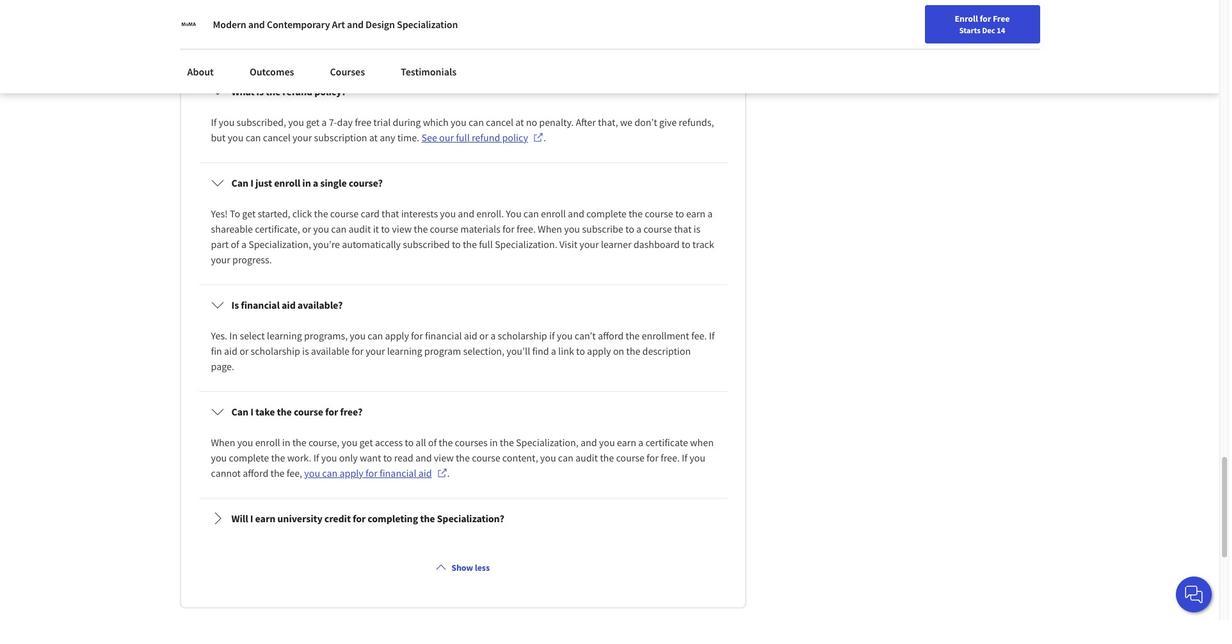 Task type: locate. For each thing, give the bounding box(es) containing it.
0 horizontal spatial refund
[[283, 85, 312, 98]]

online,
[[320, 24, 349, 37]]

list
[[196, 0, 730, 542]]

of right "all"
[[428, 437, 437, 449]]

full inside see our full refund policy link
[[456, 131, 470, 144]]

at up 'policy' at the left top of page
[[515, 116, 524, 129]]

a inside if you subscribed, you get a 7-day free trial during which you can cancel at no penalty. after that, we don't give refunds, but you can cancel your subscription at any time.
[[322, 116, 327, 129]]

1 vertical spatial i
[[250, 406, 253, 419]]

design
[[366, 18, 395, 31]]

or up 'selection,' at the bottom of page
[[479, 330, 489, 342]]

in up 'device.'
[[544, 24, 552, 37]]

that up dashboard
[[674, 223, 692, 236]]

to up via
[[431, 24, 440, 37]]

0 vertical spatial opens in a new tab image
[[533, 132, 543, 143]]

0 vertical spatial free.
[[517, 223, 536, 236]]

after
[[576, 116, 596, 129]]

0 vertical spatial that
[[382, 207, 399, 220]]

1 horizontal spatial that
[[674, 223, 692, 236]]

interests
[[401, 207, 438, 220]]

testimonials
[[401, 65, 457, 78]]

up
[[467, 24, 478, 37]]

i left take
[[250, 406, 253, 419]]

for
[[980, 13, 991, 24], [503, 223, 515, 236], [411, 330, 423, 342], [352, 345, 364, 358], [325, 406, 338, 419], [647, 452, 659, 465], [366, 467, 378, 480], [353, 513, 366, 526]]

the inside 'this course is completely online, so there's no need to show up to a classroom in person. you can access your lectures, readings and assignments anytime and anywhere via the web or your mobile device.'
[[439, 40, 453, 52]]

afford inside when you enroll in the course, you get access to all of the courses in the specialization, and you earn a certificate when you complete the work. if you only want to read and view the course content, you can audit the course for free. if you cannot afford the fee,
[[243, 467, 268, 480]]

refund down "outcomes"
[[283, 85, 312, 98]]

1 vertical spatial specialization,
[[516, 437, 579, 449]]

earn
[[686, 207, 706, 220], [617, 437, 636, 449], [255, 513, 275, 526]]

about
[[187, 65, 214, 78]]

1 vertical spatial earn
[[617, 437, 636, 449]]

can inside yes. in select learning programs, you can apply for financial aid or a scholarship if you can't afford the enrollment fee. if fin aid or scholarship is available for your learning program selection, you'll find a link to apply on the description page.
[[368, 330, 383, 342]]

opens in a new tab image up will i earn university credit for completing the specialization? dropdown button
[[437, 469, 447, 479]]

to right link
[[576, 345, 585, 358]]

can inside dropdown button
[[231, 177, 248, 189]]

afford right cannot
[[243, 467, 268, 480]]

your left subscription
[[293, 131, 312, 144]]

your left mobile
[[486, 40, 505, 52]]

get left 7-
[[306, 116, 320, 129]]

1 horizontal spatial free.
[[661, 452, 680, 465]]

complete up cannot
[[229, 452, 269, 465]]

i left just
[[250, 177, 253, 189]]

can right programs,
[[368, 330, 383, 342]]

opens in a new tab image for you can apply for financial aid
[[437, 469, 447, 479]]

of right part
[[231, 238, 239, 251]]

scholarship up you'll at the bottom of the page
[[498, 330, 547, 342]]

1 vertical spatial cancel
[[263, 131, 290, 144]]

free
[[355, 116, 371, 129]]

2 vertical spatial financial
[[380, 467, 416, 480]]

1 horizontal spatial specialization,
[[516, 437, 579, 449]]

0 horizontal spatial full
[[456, 131, 470, 144]]

can left take
[[231, 406, 248, 419]]

get inside yes! to get started, click the course card that interests you and enroll. you can enroll and complete the course to earn a shareable certificate, or you can audit it to view the course materials for free. when you subscribe to a course that is part of a specialization, you're automatically subscribed to the full specialization. visit your learner dashboard to track your progress.
[[242, 207, 256, 220]]

1 horizontal spatial no
[[526, 116, 537, 129]]

financial inside yes. in select learning programs, you can apply for financial aid or a scholarship if you can't afford the enrollment fee. if fin aid or scholarship is available for your learning program selection, you'll find a link to apply on the description page.
[[425, 330, 462, 342]]

view
[[392, 223, 412, 236], [434, 452, 454, 465]]

0 horizontal spatial opens in a new tab image
[[437, 469, 447, 479]]

the inside dropdown button
[[420, 513, 435, 526]]

or down click on the top left
[[302, 223, 311, 236]]

learning left program
[[387, 345, 422, 358]]

scholarship down select
[[251, 345, 300, 358]]

opens in a new tab image for see our full refund policy
[[533, 132, 543, 143]]

afford up on
[[598, 330, 624, 342]]

0 vertical spatial access
[[624, 24, 651, 37]]

for inside when you enroll in the course, you get access to all of the courses in the specialization, and you earn a certificate when you complete the work. if you only want to read and view the course content, you can audit the course for free. if you cannot afford the fee,
[[647, 452, 659, 465]]

is right what
[[256, 85, 264, 98]]

.
[[543, 131, 546, 144], [447, 467, 450, 480]]

0 vertical spatial enroll
[[274, 177, 300, 189]]

when up cannot
[[211, 437, 235, 449]]

to left read
[[383, 452, 392, 465]]

courses link
[[322, 58, 373, 86]]

2 vertical spatial get
[[359, 437, 373, 449]]

anywhere
[[380, 40, 422, 52]]

0 vertical spatial scholarship
[[498, 330, 547, 342]]

can up 'specialization.'
[[524, 207, 539, 220]]

free. up 'specialization.'
[[517, 223, 536, 236]]

there's
[[363, 24, 392, 37]]

if you subscribed, you get a 7-day free trial during which you can cancel at no penalty. after that, we don't give refunds, but you can cancel your subscription at any time.
[[211, 116, 716, 144]]

a left the single
[[313, 177, 318, 189]]

complete inside when you enroll in the course, you get access to all of the courses in the specialization, and you earn a certificate when you complete the work. if you only want to read and view the course content, you can audit the course for free. if you cannot afford the fee,
[[229, 452, 269, 465]]

1 horizontal spatial you
[[589, 24, 604, 37]]

classroom
[[498, 24, 542, 37]]

2 vertical spatial i
[[250, 513, 253, 526]]

earn inside yes! to get started, click the course card that interests you and enroll. you can enroll and complete the course to earn a shareable certificate, or you can audit it to view the course materials for free. when you subscribe to a course that is part of a specialization, you're automatically subscribed to the full specialization. visit your learner dashboard to track your progress.
[[686, 207, 706, 220]]

specialization, up 'content,'
[[516, 437, 579, 449]]

for inside yes! to get started, click the course card that interests you and enroll. you can enroll and complete the course to earn a shareable certificate, or you can audit it to view the course materials for free. when you subscribe to a course that is part of a specialization, you're automatically subscribed to the full specialization. visit your learner dashboard to track your progress.
[[503, 223, 515, 236]]

enroll inside when you enroll in the course, you get access to all of the courses in the specialization, and you earn a certificate when you complete the work. if you only want to read and view the course content, you can audit the course for free. if you cannot afford the fee,
[[255, 437, 280, 449]]

aid down "all"
[[418, 467, 432, 480]]

when inside yes! to get started, click the course card that interests you and enroll. you can enroll and complete the course to earn a shareable certificate, or you can audit it to view the course materials for free. when you subscribe to a course that is part of a specialization, you're automatically subscribed to the full specialization. visit your learner dashboard to track your progress.
[[538, 223, 562, 236]]

to up "learner"
[[625, 223, 634, 236]]

no inside 'this course is completely online, so there's no need to show up to a classroom in person. you can access your lectures, readings and assignments anytime and anywhere via the web or your mobile device.'
[[394, 24, 405, 37]]

cannot
[[211, 467, 241, 480]]

no
[[394, 24, 405, 37], [526, 116, 537, 129]]

full right our
[[456, 131, 470, 144]]

1 vertical spatial access
[[375, 437, 403, 449]]

0 horizontal spatial complete
[[229, 452, 269, 465]]

0 vertical spatial .
[[543, 131, 546, 144]]

view down interests
[[392, 223, 412, 236]]

0 horizontal spatial get
[[242, 207, 256, 220]]

0 vertical spatial financial
[[241, 299, 280, 312]]

free. inside when you enroll in the course, you get access to all of the courses in the specialization, and you earn a certificate when you complete the work. if you only want to read and view the course content, you can audit the course for free. if you cannot afford the fee,
[[661, 452, 680, 465]]

audit inside when you enroll in the course, you get access to all of the courses in the specialization, and you earn a certificate when you complete the work. if you only want to read and view the course content, you can audit the course for free. if you cannot afford the fee,
[[576, 452, 598, 465]]

opens in a new tab image
[[533, 132, 543, 143], [437, 469, 447, 479]]

your right available
[[366, 345, 385, 358]]

0 horizontal spatial access
[[375, 437, 403, 449]]

visit
[[559, 238, 577, 251]]

1 horizontal spatial .
[[543, 131, 546, 144]]

at left the "any"
[[369, 131, 378, 144]]

you right "enroll." in the top of the page
[[506, 207, 522, 220]]

cancel
[[486, 116, 513, 129], [263, 131, 290, 144]]

enroll
[[274, 177, 300, 189], [541, 207, 566, 220], [255, 437, 280, 449]]

learning down is financial aid available?
[[267, 330, 302, 342]]

refund inside "dropdown button"
[[283, 85, 312, 98]]

1 vertical spatial opens in a new tab image
[[437, 469, 447, 479]]

0 vertical spatial complete
[[586, 207, 627, 220]]

a left 7-
[[322, 116, 327, 129]]

0 horizontal spatial you
[[506, 207, 522, 220]]

is inside 'this course is completely online, so there's no need to show up to a classroom in person. you can access your lectures, readings and assignments anytime and anywhere via the web or your mobile device.'
[[261, 24, 268, 37]]

list containing this course is completely online, so there's no need to show up to a classroom in person. you can access your lectures, readings and assignments anytime and anywhere via the web or your mobile device.
[[196, 0, 730, 542]]

1 horizontal spatial access
[[624, 24, 651, 37]]

for down want
[[366, 467, 378, 480]]

show less
[[451, 563, 490, 574]]

is
[[261, 24, 268, 37], [256, 85, 264, 98], [694, 223, 700, 236], [302, 345, 309, 358]]

financial down read
[[380, 467, 416, 480]]

cancel down subscribed,
[[263, 131, 290, 144]]

fin
[[211, 345, 222, 358]]

course?
[[349, 177, 383, 189]]

financial right is
[[241, 299, 280, 312]]

aid left "available?"
[[282, 299, 296, 312]]

to inside yes. in select learning programs, you can apply for financial aid or a scholarship if you can't afford the enrollment fee. if fin aid or scholarship is available for your learning program selection, you'll find a link to apply on the description page.
[[576, 345, 585, 358]]

0 horizontal spatial afford
[[243, 467, 268, 480]]

full
[[456, 131, 470, 144], [479, 238, 493, 251]]

0 vertical spatial afford
[[598, 330, 624, 342]]

or inside 'this course is completely online, so there's no need to show up to a classroom in person. you can access your lectures, readings and assignments anytime and anywhere via the web or your mobile device.'
[[475, 40, 484, 52]]

2 horizontal spatial earn
[[686, 207, 706, 220]]

1 vertical spatial refund
[[472, 131, 500, 144]]

audit inside yes! to get started, click the course card that interests you and enroll. you can enroll and complete the course to earn a shareable certificate, or you can audit it to view the course materials for free. when you subscribe to a course that is part of a specialization, you're automatically subscribed to the full specialization. visit your learner dashboard to track your progress.
[[349, 223, 371, 236]]

can right person.
[[606, 24, 622, 37]]

0 horizontal spatial .
[[447, 467, 450, 480]]

your down part
[[211, 253, 230, 266]]

0 horizontal spatial earn
[[255, 513, 275, 526]]

is inside yes. in select learning programs, you can apply for financial aid or a scholarship if you can't afford the enrollment fee. if fin aid or scholarship is available for your learning program selection, you'll find a link to apply on the description page.
[[302, 345, 309, 358]]

if right fee.
[[709, 330, 715, 342]]

1 vertical spatial view
[[434, 452, 454, 465]]

you right person.
[[589, 24, 604, 37]]

0 horizontal spatial view
[[392, 223, 412, 236]]

in left the single
[[302, 177, 311, 189]]

or
[[475, 40, 484, 52], [302, 223, 311, 236], [479, 330, 489, 342], [240, 345, 249, 358]]

view inside when you enroll in the course, you get access to all of the courses in the specialization, and you earn a certificate when you complete the work. if you only want to read and view the course content, you can audit the course for free. if you cannot afford the fee,
[[434, 452, 454, 465]]

is left completely
[[261, 24, 268, 37]]

a inside 'this course is completely online, so there's no need to show up to a classroom in person. you can access your lectures, readings and assignments anytime and anywhere via the web or your mobile device.'
[[491, 24, 496, 37]]

see our full refund policy link
[[422, 130, 543, 145]]

for up dec
[[980, 13, 991, 24]]

lectures,
[[675, 24, 712, 37]]

0 vertical spatial when
[[538, 223, 562, 236]]

financial inside dropdown button
[[241, 299, 280, 312]]

0 vertical spatial audit
[[349, 223, 371, 236]]

1 horizontal spatial scholarship
[[498, 330, 547, 342]]

earn right will
[[255, 513, 275, 526]]

full down materials
[[479, 238, 493, 251]]

free. down certificate
[[661, 452, 680, 465]]

refund
[[283, 85, 312, 98], [472, 131, 500, 144]]

. down penalty.
[[543, 131, 546, 144]]

a up the progress.
[[241, 238, 246, 251]]

specialization,
[[249, 238, 311, 251], [516, 437, 579, 449]]

2 vertical spatial earn
[[255, 513, 275, 526]]

can right 'content,'
[[558, 452, 573, 465]]

0 horizontal spatial learning
[[267, 330, 302, 342]]

show less button
[[431, 557, 495, 580]]

1 vertical spatial financial
[[425, 330, 462, 342]]

0 vertical spatial get
[[306, 116, 320, 129]]

get right to
[[242, 207, 256, 220]]

1 vertical spatial you
[[506, 207, 522, 220]]

can down course,
[[322, 467, 338, 480]]

if right work.
[[313, 452, 319, 465]]

enroll inside dropdown button
[[274, 177, 300, 189]]

is inside "dropdown button"
[[256, 85, 264, 98]]

0 horizontal spatial of
[[231, 238, 239, 251]]

credit
[[324, 513, 351, 526]]

shareable
[[211, 223, 253, 236]]

description
[[642, 345, 691, 358]]

content,
[[502, 452, 538, 465]]

enroll up visit
[[541, 207, 566, 220]]

1 vertical spatial of
[[428, 437, 437, 449]]

2 horizontal spatial apply
[[587, 345, 611, 358]]

specialization, down certificate,
[[249, 238, 311, 251]]

1 vertical spatial enroll
[[541, 207, 566, 220]]

2 horizontal spatial financial
[[425, 330, 462, 342]]

0 vertical spatial at
[[515, 116, 524, 129]]

2 horizontal spatial get
[[359, 437, 373, 449]]

1 horizontal spatial when
[[538, 223, 562, 236]]

1 horizontal spatial full
[[479, 238, 493, 251]]

0 vertical spatial can
[[231, 177, 248, 189]]

your
[[653, 24, 673, 37], [486, 40, 505, 52], [293, 131, 312, 144], [580, 238, 599, 251], [211, 253, 230, 266], [366, 345, 385, 358]]

for inside 'dropdown button'
[[325, 406, 338, 419]]

for inside enroll for free starts dec 14
[[980, 13, 991, 24]]

you can apply for financial aid link
[[304, 466, 447, 481]]

view right read
[[434, 452, 454, 465]]

that right card
[[382, 207, 399, 220]]

this course is completely online, so there's no need to show up to a classroom in person. you can access your lectures, readings and assignments anytime and anywhere via the web or your mobile device.
[[211, 24, 714, 52]]

is financial aid available?
[[231, 299, 343, 312]]

courses
[[330, 65, 365, 78]]

0 horizontal spatial when
[[211, 437, 235, 449]]

for up 'specialization.'
[[503, 223, 515, 236]]

0 horizontal spatial specialization,
[[249, 238, 311, 251]]

show
[[442, 24, 465, 37]]

1 horizontal spatial opens in a new tab image
[[533, 132, 543, 143]]

0 horizontal spatial at
[[369, 131, 378, 144]]

during
[[393, 116, 421, 129]]

1 vertical spatial no
[[526, 116, 537, 129]]

access up read
[[375, 437, 403, 449]]

7-
[[329, 116, 337, 129]]

0 vertical spatial of
[[231, 238, 239, 251]]

0 vertical spatial no
[[394, 24, 405, 37]]

opens in a new tab image inside the you can apply for financial aid link
[[437, 469, 447, 479]]

0 vertical spatial specialization,
[[249, 238, 311, 251]]

progress.
[[232, 253, 272, 266]]

can inside 'dropdown button'
[[231, 406, 248, 419]]

get up want
[[359, 437, 373, 449]]

1 horizontal spatial earn
[[617, 437, 636, 449]]

yes! to get started, click the course card that interests you and enroll. you can enroll and complete the course to earn a shareable certificate, or you can audit it to view the course materials for free. when you subscribe to a course that is part of a specialization, you're automatically subscribed to the full specialization. visit your learner dashboard to track your progress.
[[211, 207, 716, 266]]

enroll right just
[[274, 177, 300, 189]]

specialization, inside when you enroll in the course, you get access to all of the courses in the specialization, and you earn a certificate when you complete the work. if you only want to read and view the course content, you can audit the course for free. if you cannot afford the fee,
[[516, 437, 579, 449]]

1 vertical spatial afford
[[243, 467, 268, 480]]

show
[[451, 563, 473, 574]]

0 vertical spatial you
[[589, 24, 604, 37]]

1 horizontal spatial get
[[306, 116, 320, 129]]

can
[[231, 177, 248, 189], [231, 406, 248, 419]]

fee,
[[287, 467, 302, 480]]

1 can from the top
[[231, 177, 248, 189]]

a right up
[[491, 24, 496, 37]]

None search field
[[182, 8, 490, 34]]

a up 'selection,' at the bottom of page
[[491, 330, 496, 342]]

select
[[240, 330, 265, 342]]

it
[[373, 223, 379, 236]]

1 horizontal spatial refund
[[472, 131, 500, 144]]

1 horizontal spatial apply
[[385, 330, 409, 342]]

track
[[693, 238, 714, 251]]

financial up program
[[425, 330, 462, 342]]

. for you can apply for financial aid
[[447, 467, 450, 480]]

can for can i take the course for free?
[[231, 406, 248, 419]]

if inside if you subscribed, you get a 7-day free trial during which you can cancel at no penalty. after that, we don't give refunds, but you can cancel your subscription at any time.
[[211, 116, 217, 129]]

access left lectures,
[[624, 24, 651, 37]]

full inside yes! to get started, click the course card that interests you and enroll. you can enroll and complete the course to earn a shareable certificate, or you can audit it to view the course materials for free. when you subscribe to a course that is part of a specialization, you're automatically subscribed to the full specialization. visit your learner dashboard to track your progress.
[[479, 238, 493, 251]]

yes. in select learning programs, you can apply for financial aid or a scholarship if you can't afford the enrollment fee. if fin aid or scholarship is available for your learning program selection, you'll find a link to apply on the description page.
[[211, 330, 717, 373]]

aid
[[282, 299, 296, 312], [464, 330, 477, 342], [224, 345, 237, 358], [418, 467, 432, 480]]

opens in a new tab image inside see our full refund policy link
[[533, 132, 543, 143]]

refund for policy
[[472, 131, 500, 144]]

outcomes
[[250, 65, 294, 78]]

0 horizontal spatial free.
[[517, 223, 536, 236]]

0 horizontal spatial financial
[[241, 299, 280, 312]]

1 vertical spatial free.
[[661, 452, 680, 465]]

0 vertical spatial view
[[392, 223, 412, 236]]

2 can from the top
[[231, 406, 248, 419]]

apply
[[385, 330, 409, 342], [587, 345, 611, 358], [340, 467, 364, 480]]

0 vertical spatial earn
[[686, 207, 706, 220]]

your inside if you subscribed, you get a 7-day free trial during which you can cancel at no penalty. after that, we don't give refunds, but you can cancel your subscription at any time.
[[293, 131, 312, 144]]

is left available
[[302, 345, 309, 358]]

0 horizontal spatial audit
[[349, 223, 371, 236]]

or right web
[[475, 40, 484, 52]]

need
[[407, 24, 429, 37]]

1 vertical spatial audit
[[576, 452, 598, 465]]

1 vertical spatial that
[[674, 223, 692, 236]]

is up 'track'
[[694, 223, 700, 236]]

testimonials link
[[393, 58, 464, 86]]

1 vertical spatial complete
[[229, 452, 269, 465]]

1 horizontal spatial cancel
[[486, 116, 513, 129]]

fee.
[[691, 330, 707, 342]]

if inside yes. in select learning programs, you can apply for financial aid or a scholarship if you can't afford the enrollment fee. if fin aid or scholarship is available for your learning program selection, you'll find a link to apply on the description page.
[[709, 330, 715, 342]]

0 horizontal spatial scholarship
[[251, 345, 300, 358]]

earn up 'track'
[[686, 207, 706, 220]]

1 vertical spatial scholarship
[[251, 345, 300, 358]]

free
[[993, 13, 1010, 24]]

can
[[606, 24, 622, 37], [469, 116, 484, 129], [246, 131, 261, 144], [524, 207, 539, 220], [331, 223, 347, 236], [368, 330, 383, 342], [558, 452, 573, 465], [322, 467, 338, 480]]

refund left 'policy' at the left top of page
[[472, 131, 500, 144]]

of inside when you enroll in the course, you get access to all of the courses in the specialization, and you earn a certificate when you complete the work. if you only want to read and view the course content, you can audit the course for free. if you cannot afford the fee,
[[428, 437, 437, 449]]

opens in a new tab image right 'policy' at the left top of page
[[533, 132, 543, 143]]

can inside the you can apply for financial aid link
[[322, 467, 338, 480]]

0 horizontal spatial no
[[394, 24, 405, 37]]

that,
[[598, 116, 618, 129]]

can for can i just enroll in a single course?
[[231, 177, 248, 189]]

your inside yes. in select learning programs, you can apply for financial aid or a scholarship if you can't afford the enrollment fee. if fin aid or scholarship is available for your learning program selection, you'll find a link to apply on the description page.
[[366, 345, 385, 358]]

when
[[690, 437, 714, 449]]

penalty.
[[539, 116, 574, 129]]

no up 'policy' at the left top of page
[[526, 116, 537, 129]]

0 vertical spatial refund
[[283, 85, 312, 98]]

university
[[277, 513, 322, 526]]

1 horizontal spatial afford
[[598, 330, 624, 342]]

get
[[306, 116, 320, 129], [242, 207, 256, 220], [359, 437, 373, 449]]

2 vertical spatial apply
[[340, 467, 364, 480]]

1 horizontal spatial of
[[428, 437, 437, 449]]

for right the credit
[[353, 513, 366, 526]]

1 vertical spatial get
[[242, 207, 256, 220]]

you
[[589, 24, 604, 37], [506, 207, 522, 220]]

complete
[[586, 207, 627, 220], [229, 452, 269, 465]]

1 horizontal spatial view
[[434, 452, 454, 465]]

1 horizontal spatial audit
[[576, 452, 598, 465]]

i inside 'dropdown button'
[[250, 406, 253, 419]]

0 vertical spatial i
[[250, 177, 253, 189]]

is financial aid available? button
[[201, 287, 725, 323]]

if up but
[[211, 116, 217, 129]]

1 vertical spatial at
[[369, 131, 378, 144]]

1 vertical spatial can
[[231, 406, 248, 419]]

1 horizontal spatial learning
[[387, 345, 422, 358]]

our
[[439, 131, 454, 144]]



Task type: describe. For each thing, give the bounding box(es) containing it.
i for earn
[[250, 513, 253, 526]]

free. inside yes! to get started, click the course card that interests you and enroll. you can enroll and complete the course to earn a shareable certificate, or you can audit it to view the course materials for free. when you subscribe to a course that is part of a specialization, you're automatically subscribed to the full specialization. visit your learner dashboard to track your progress.
[[517, 223, 536, 236]]

your left lectures,
[[653, 24, 673, 37]]

get inside if you subscribed, you get a 7-day free trial during which you can cancel at no penalty. after that, we don't give refunds, but you can cancel your subscription at any time.
[[306, 116, 320, 129]]

is
[[231, 299, 239, 312]]

readings
[[211, 40, 248, 52]]

the museum of modern art image
[[180, 15, 197, 33]]

assignments
[[268, 40, 322, 52]]

completing
[[368, 513, 418, 526]]

you inside 'this course is completely online, so there's no need to show up to a classroom in person. you can access your lectures, readings and assignments anytime and anywhere via the web or your mobile device.'
[[589, 24, 604, 37]]

learner
[[601, 238, 632, 251]]

don't
[[635, 116, 657, 129]]

programs,
[[304, 330, 348, 342]]

a inside when you enroll in the course, you get access to all of the courses in the specialization, and you earn a certificate when you complete the work. if you only want to read and view the course content, you can audit the course for free. if you cannot afford the fee,
[[638, 437, 644, 449]]

when inside when you enroll in the course, you get access to all of the courses in the specialization, and you earn a certificate when you complete the work. if you only want to read and view the course content, you can audit the course for free. if you cannot afford the fee,
[[211, 437, 235, 449]]

the inside 'dropdown button'
[[277, 406, 292, 419]]

what is the refund policy?
[[231, 85, 346, 98]]

available?
[[298, 299, 343, 312]]

enrollment
[[642, 330, 689, 342]]

to left 'track'
[[682, 238, 691, 251]]

english button
[[951, 0, 1028, 42]]

to down materials
[[452, 238, 461, 251]]

refunds,
[[679, 116, 714, 129]]

english
[[974, 14, 1005, 27]]

to up dashboard
[[675, 207, 684, 220]]

mobile
[[507, 40, 537, 52]]

completely
[[270, 24, 318, 37]]

page.
[[211, 360, 234, 373]]

a up 'track'
[[708, 207, 713, 220]]

want
[[360, 452, 381, 465]]

no inside if you subscribed, you get a 7-day free trial during which you can cancel at no penalty. after that, we don't give refunds, but you can cancel your subscription at any time.
[[526, 116, 537, 129]]

subscription
[[314, 131, 367, 144]]

a up dashboard
[[636, 223, 642, 236]]

less
[[475, 563, 490, 574]]

the inside "dropdown button"
[[266, 85, 281, 98]]

shopping cart: 1 item image
[[920, 10, 944, 30]]

day
[[337, 116, 353, 129]]

14
[[997, 25, 1005, 35]]

to
[[230, 207, 240, 220]]

which
[[423, 116, 449, 129]]

or down select
[[240, 345, 249, 358]]

0 horizontal spatial that
[[382, 207, 399, 220]]

complete inside yes! to get started, click the course card that interests you and enroll. you can enroll and complete the course to earn a shareable certificate, or you can audit it to view the course materials for free. when you subscribe to a course that is part of a specialization, you're automatically subscribed to the full specialization. visit your learner dashboard to track your progress.
[[586, 207, 627, 220]]

device.
[[539, 40, 570, 52]]

enroll for free starts dec 14
[[955, 13, 1010, 35]]

your down subscribe at top
[[580, 238, 599, 251]]

enroll inside yes! to get started, click the course card that interests you and enroll. you can enroll and complete the course to earn a shareable certificate, or you can audit it to view the course materials for free. when you subscribe to a course that is part of a specialization, you're automatically subscribed to the full specialization. visit your learner dashboard to track your progress.
[[541, 207, 566, 220]]

you inside the you can apply for financial aid link
[[304, 467, 320, 480]]

for right available
[[352, 345, 364, 358]]

read
[[394, 452, 413, 465]]

part
[[211, 238, 229, 251]]

can inside when you enroll in the course, you get access to all of the courses in the specialization, and you earn a certificate when you complete the work. if you only want to read and view the course content, you can audit the course for free. if you cannot afford the fee,
[[558, 452, 573, 465]]

chat with us image
[[1184, 585, 1204, 606]]

1 vertical spatial apply
[[587, 345, 611, 358]]

is inside yes! to get started, click the course card that interests you and enroll. you can enroll and complete the course to earn a shareable certificate, or you can audit it to view the course materials for free. when you subscribe to a course that is part of a specialization, you're automatically subscribed to the full specialization. visit your learner dashboard to track your progress.
[[694, 223, 700, 236]]

give
[[659, 116, 677, 129]]

on
[[613, 345, 624, 358]]

aid right fin
[[224, 345, 237, 358]]

courses
[[455, 437, 488, 449]]

in right courses
[[490, 437, 498, 449]]

for inside dropdown button
[[353, 513, 366, 526]]

can down subscribed,
[[246, 131, 261, 144]]

this
[[211, 24, 229, 37]]

0 vertical spatial cancel
[[486, 116, 513, 129]]

in inside dropdown button
[[302, 177, 311, 189]]

in inside 'this course is completely online, so there's no need to show up to a classroom in person. you can access your lectures, readings and assignments anytime and anywhere via the web or your mobile device.'
[[544, 24, 552, 37]]

free?
[[340, 406, 363, 419]]

see our full refund policy
[[422, 131, 528, 144]]

0 horizontal spatial apply
[[340, 467, 364, 480]]

just
[[255, 177, 272, 189]]

will
[[231, 513, 248, 526]]

subscribe
[[582, 223, 623, 236]]

to left "all"
[[405, 437, 414, 449]]

course inside 'this course is completely online, so there's no need to show up to a classroom in person. you can access your lectures, readings and assignments anytime and anywhere via the web or your mobile device.'
[[231, 24, 259, 37]]

see
[[422, 131, 437, 144]]

contemporary
[[267, 18, 330, 31]]

available
[[311, 345, 350, 358]]

earn inside when you enroll in the course, you get access to all of the courses in the specialization, and you earn a certificate when you complete the work. if you only want to read and view the course content, you can audit the course for free. if you cannot afford the fee,
[[617, 437, 636, 449]]

of inside yes! to get started, click the course card that interests you and enroll. you can enroll and complete the course to earn a shareable certificate, or you can audit it to view the course materials for free. when you subscribe to a course that is part of a specialization, you're automatically subscribed to the full specialization. visit your learner dashboard to track your progress.
[[231, 238, 239, 251]]

aid inside the you can apply for financial aid link
[[418, 467, 432, 480]]

can i just enroll in a single course?
[[231, 177, 383, 189]]

refund for policy?
[[283, 85, 312, 98]]

dashboard
[[634, 238, 680, 251]]

yes!
[[211, 207, 228, 220]]

modern
[[213, 18, 246, 31]]

if
[[549, 330, 555, 342]]

only
[[339, 452, 358, 465]]

can i take the course for free? button
[[201, 394, 725, 430]]

subscribed,
[[237, 116, 286, 129]]

you're
[[313, 238, 340, 251]]

afford inside yes. in select learning programs, you can apply for financial aid or a scholarship if you can't afford the enrollment fee. if fin aid or scholarship is available for your learning program selection, you'll find a link to apply on the description page.
[[598, 330, 624, 342]]

access inside 'this course is completely online, so there's no need to show up to a classroom in person. you can access your lectures, readings and assignments anytime and anywhere via the web or your mobile device.'
[[624, 24, 651, 37]]

access inside when you enroll in the course, you get access to all of the courses in the specialization, and you earn a certificate when you complete the work. if you only want to read and view the course content, you can audit the course for free. if you cannot afford the fee,
[[375, 437, 403, 449]]

art
[[332, 18, 345, 31]]

for down is financial aid available? dropdown button
[[411, 330, 423, 342]]

get inside when you enroll in the course, you get access to all of the courses in the specialization, and you earn a certificate when you complete the work. if you only want to read and view the course content, you can audit the course for free. if you cannot afford the fee,
[[359, 437, 373, 449]]

1 vertical spatial learning
[[387, 345, 422, 358]]

in up work.
[[282, 437, 290, 449]]

via
[[424, 40, 436, 52]]

time.
[[397, 131, 419, 144]]

can't
[[575, 330, 596, 342]]

0 vertical spatial learning
[[267, 330, 302, 342]]

can i just enroll in a single course? button
[[201, 165, 725, 201]]

view inside yes! to get started, click the course card that interests you and enroll. you can enroll and complete the course to earn a shareable certificate, or you can audit it to view the course materials for free. when you subscribe to a course that is part of a specialization, you're automatically subscribed to the full specialization. visit your learner dashboard to track your progress.
[[392, 223, 412, 236]]

if down certificate
[[682, 452, 688, 465]]

you inside yes! to get started, click the course card that interests you and enroll. you can enroll and complete the course to earn a shareable certificate, or you can audit it to view the course materials for free. when you subscribe to a course that is part of a specialization, you're automatically subscribed to the full specialization. visit your learner dashboard to track your progress.
[[506, 207, 522, 220]]

a inside dropdown button
[[313, 177, 318, 189]]

what is the refund policy? button
[[201, 74, 725, 109]]

course inside 'dropdown button'
[[294, 406, 323, 419]]

specialization?
[[437, 513, 504, 526]]

take
[[255, 406, 275, 419]]

policy
[[502, 131, 528, 144]]

automatically
[[342, 238, 401, 251]]

any
[[380, 131, 395, 144]]

1 horizontal spatial financial
[[380, 467, 416, 480]]

can up you're
[[331, 223, 347, 236]]

policy?
[[314, 85, 346, 98]]

specialization.
[[495, 238, 557, 251]]

aid inside is financial aid available? dropdown button
[[282, 299, 296, 312]]

find
[[532, 345, 549, 358]]

to right up
[[480, 24, 489, 37]]

or inside yes! to get started, click the course card that interests you and enroll. you can enroll and complete the course to earn a shareable certificate, or you can audit it to view the course materials for free. when you subscribe to a course that is part of a specialization, you're automatically subscribed to the full specialization. visit your learner dashboard to track your progress.
[[302, 223, 311, 236]]

materials
[[460, 223, 501, 236]]

person.
[[554, 24, 587, 37]]

subscribed
[[403, 238, 450, 251]]

earn inside dropdown button
[[255, 513, 275, 526]]

i for just
[[250, 177, 253, 189]]

specialization, inside yes! to get started, click the course card that interests you and enroll. you can enroll and complete the course to earn a shareable certificate, or you can audit it to view the course materials for free. when you subscribe to a course that is part of a specialization, you're automatically subscribed to the full specialization. visit your learner dashboard to track your progress.
[[249, 238, 311, 251]]

aid up 'selection,' at the bottom of page
[[464, 330, 477, 342]]

about link
[[180, 58, 221, 86]]

click
[[292, 207, 312, 220]]

can up see our full refund policy
[[469, 116, 484, 129]]

program
[[424, 345, 461, 358]]

selection,
[[463, 345, 505, 358]]

started,
[[258, 207, 290, 220]]

web
[[455, 40, 473, 52]]

. for see our full refund policy
[[543, 131, 546, 144]]

a left link
[[551, 345, 556, 358]]

single
[[320, 177, 347, 189]]

can inside 'this course is completely online, so there's no need to show up to a classroom in person. you can access your lectures, readings and assignments anytime and anywhere via the web or your mobile device.'
[[606, 24, 622, 37]]

what
[[231, 85, 254, 98]]

work.
[[287, 452, 311, 465]]

but
[[211, 131, 226, 144]]

to right it
[[381, 223, 390, 236]]

you can apply for financial aid
[[304, 467, 432, 480]]

i for take
[[250, 406, 253, 419]]

0 horizontal spatial cancel
[[263, 131, 290, 144]]



Task type: vqa. For each thing, say whether or not it's contained in the screenshot.
is in the Yes. In Select Learning Programs, You Can Apply For Financial Aid Or A Scholarship If You Can'T Afford The Enrollment Fee. If Fin Aid Or Scholarship Is Available For Your Learning Program Selection, You'Ll Find A Link To Apply On The Description Page.
yes



